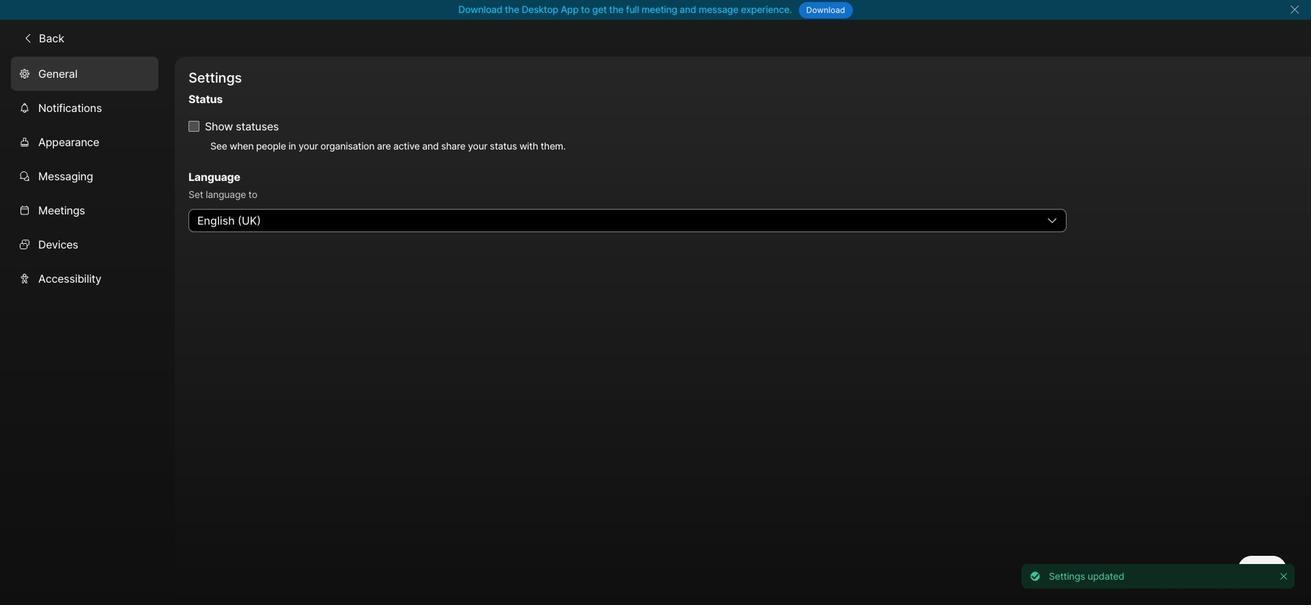 Task type: vqa. For each thing, say whether or not it's contained in the screenshot.
ACCESSIBILITY TAB at the top of the page
yes



Task type: describe. For each thing, give the bounding box(es) containing it.
general tab
[[11, 56, 158, 91]]

notifications tab
[[11, 91, 158, 125]]

cancel_16 image
[[1290, 4, 1300, 15]]



Task type: locate. For each thing, give the bounding box(es) containing it.
alert
[[1016, 559, 1301, 594]]

devices tab
[[11, 227, 158, 261]]

accessibility tab
[[11, 261, 158, 295]]

meetings tab
[[11, 193, 158, 227]]

messaging tab
[[11, 159, 158, 193]]

settings navigation
[[0, 56, 175, 605]]

appearance tab
[[11, 125, 158, 159]]



